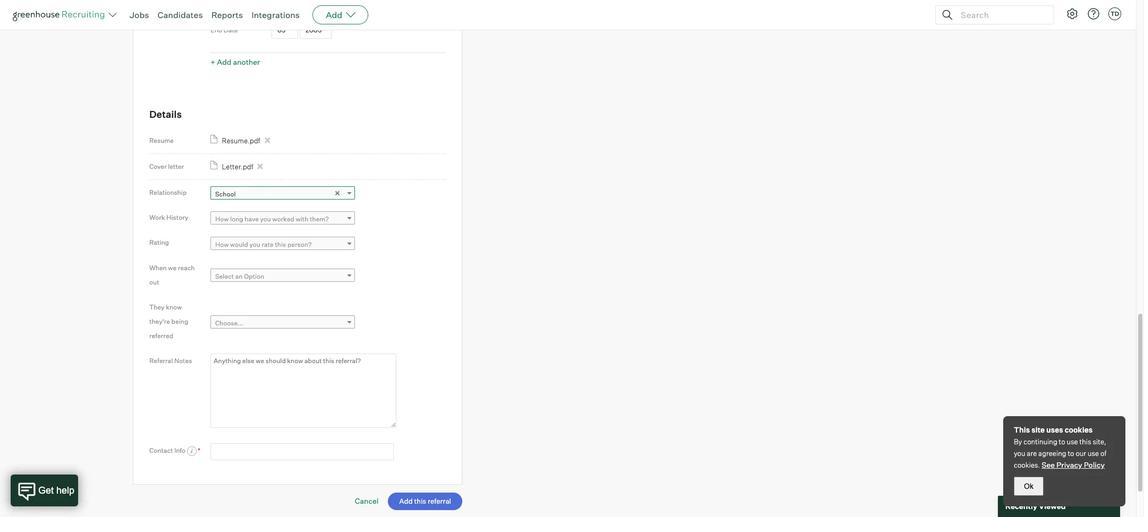 Task type: describe. For each thing, give the bounding box(es) containing it.
details
[[149, 109, 182, 120]]

integrations
[[252, 10, 300, 20]]

configure image
[[1066, 7, 1079, 20]]

how long have you worked with them?
[[215, 215, 329, 223]]

0 horizontal spatial to
[[1059, 438, 1065, 446]]

are
[[1027, 450, 1037, 458]]

how would you rate this person? link
[[210, 237, 355, 252]]

another
[[233, 58, 260, 67]]

+ add another link
[[210, 58, 260, 67]]

choose...
[[215, 319, 244, 327]]

letter
[[168, 163, 184, 171]]

contact
[[149, 447, 173, 455]]

we
[[168, 264, 176, 272]]

they know they're being referred
[[149, 303, 188, 340]]

info
[[174, 447, 185, 455]]

recently viewed
[[1005, 502, 1066, 511]]

person?
[[287, 241, 312, 249]]

continuing
[[1024, 438, 1057, 446]]

by continuing to use this site, you are agreeing to our use of cookies.
[[1014, 438, 1106, 470]]

select
[[215, 273, 234, 281]]

date for end date
[[224, 26, 238, 34]]

this for use
[[1080, 438, 1091, 446]]

mm text field for end date
[[272, 22, 298, 39]]

out
[[149, 278, 159, 286]]

of
[[1100, 450, 1106, 458]]

uses
[[1046, 426, 1063, 435]]

referral
[[149, 357, 173, 365]]

1 horizontal spatial use
[[1088, 450, 1099, 458]]

option
[[244, 273, 264, 281]]

see privacy policy
[[1042, 461, 1105, 470]]

by
[[1014, 438, 1022, 446]]

reports
[[211, 10, 243, 20]]

integrations link
[[252, 10, 300, 20]]

cover
[[149, 163, 167, 171]]

see
[[1042, 461, 1055, 470]]

end
[[210, 26, 222, 34]]

privacy
[[1056, 461, 1082, 470]]

how for how would you rate this person?
[[215, 241, 229, 249]]

start date
[[210, 2, 241, 10]]

td button
[[1106, 5, 1123, 22]]

how for how long have you worked with them?
[[215, 215, 229, 223]]

this site uses cookies
[[1014, 426, 1093, 435]]

greenhouse recruiting image
[[13, 9, 108, 21]]

recently
[[1005, 502, 1037, 511]]

referral notes
[[149, 357, 192, 365]]

reports link
[[211, 10, 243, 20]]

school
[[215, 190, 236, 198]]

they're
[[149, 318, 170, 326]]

work history
[[149, 214, 188, 222]]

ok button
[[1014, 477, 1044, 496]]

choose... link
[[210, 316, 355, 331]]

reach
[[178, 264, 195, 272]]

how would you rate this person?
[[215, 241, 312, 249]]

1 vertical spatial you
[[249, 241, 260, 249]]

this for rate
[[275, 241, 286, 249]]

letter.pdf
[[222, 163, 253, 171]]

notes
[[174, 357, 192, 365]]

viewed
[[1039, 502, 1066, 511]]

cancel
[[355, 497, 379, 506]]

cover letter
[[149, 163, 184, 171]]

school link
[[210, 187, 355, 202]]

them?
[[310, 215, 329, 223]]

work
[[149, 214, 165, 222]]



Task type: vqa. For each thing, say whether or not it's contained in the screenshot.
privacy
yes



Task type: locate. For each thing, give the bounding box(es) containing it.
1 horizontal spatial to
[[1068, 450, 1074, 458]]

policy
[[1084, 461, 1105, 470]]

relationship
[[149, 189, 187, 197]]

how
[[215, 215, 229, 223], [215, 241, 229, 249]]

2 how from the top
[[215, 241, 229, 249]]

cookies
[[1065, 426, 1093, 435]]

2 yyyy text field from the top
[[300, 22, 332, 39]]

1 vertical spatial how
[[215, 241, 229, 249]]

None text field
[[210, 444, 394, 461]]

rating
[[149, 239, 169, 247]]

1 yyyy text field from the top
[[300, 0, 332, 15]]

site,
[[1093, 438, 1106, 446]]

None submit
[[388, 493, 462, 511]]

0 vertical spatial yyyy text field
[[300, 0, 332, 15]]

0 vertical spatial you
[[260, 215, 271, 223]]

MM text field
[[272, 0, 298, 15], [272, 22, 298, 39]]

0 vertical spatial to
[[1059, 438, 1065, 446]]

have
[[245, 215, 259, 223]]

0 vertical spatial mm text field
[[272, 0, 298, 15]]

education element
[[210, 0, 446, 70]]

rate
[[262, 241, 274, 249]]

this right rate
[[275, 241, 286, 249]]

0 vertical spatial date
[[227, 2, 241, 10]]

an
[[235, 273, 243, 281]]

you
[[260, 215, 271, 223], [249, 241, 260, 249], [1014, 450, 1025, 458]]

when
[[149, 264, 167, 272]]

Search text field
[[958, 7, 1044, 23]]

site
[[1031, 426, 1045, 435]]

add inside education element
[[217, 58, 231, 67]]

0 vertical spatial add
[[326, 10, 342, 20]]

0 vertical spatial use
[[1067, 438, 1078, 446]]

1 vertical spatial yyyy text field
[[300, 22, 332, 39]]

add
[[326, 10, 342, 20], [217, 58, 231, 67]]

candidates link
[[158, 10, 203, 20]]

1 vertical spatial to
[[1068, 450, 1074, 458]]

referred
[[149, 332, 173, 340]]

start
[[210, 2, 225, 10]]

1 vertical spatial this
[[1080, 438, 1091, 446]]

1 vertical spatial date
[[224, 26, 238, 34]]

date for start date
[[227, 2, 241, 10]]

when we reach out
[[149, 264, 195, 286]]

you down by
[[1014, 450, 1025, 458]]

you inside the by continuing to use this site, you are agreeing to our use of cookies.
[[1014, 450, 1025, 458]]

how long have you worked with them? link
[[210, 212, 355, 227]]

with
[[296, 215, 308, 223]]

+
[[210, 58, 215, 67]]

cancel link
[[355, 497, 379, 506]]

0 vertical spatial how
[[215, 215, 229, 223]]

contact info
[[149, 447, 187, 455]]

end date
[[210, 26, 238, 34]]

date right the start
[[227, 2, 241, 10]]

0 horizontal spatial use
[[1067, 438, 1078, 446]]

history
[[166, 214, 188, 222]]

our
[[1076, 450, 1086, 458]]

to left the our
[[1068, 450, 1074, 458]]

you right have
[[260, 215, 271, 223]]

+ add another
[[210, 58, 260, 67]]

Referral Notes text field
[[210, 354, 396, 428]]

they
[[149, 303, 165, 311]]

this up the our
[[1080, 438, 1091, 446]]

td button
[[1108, 7, 1121, 20]]

know
[[166, 303, 182, 311]]

to
[[1059, 438, 1065, 446], [1068, 450, 1074, 458]]

1 vertical spatial use
[[1088, 450, 1099, 458]]

add button
[[313, 5, 368, 24]]

1 vertical spatial mm text field
[[272, 22, 298, 39]]

2 mm text field from the top
[[272, 22, 298, 39]]

yyyy text field for start date
[[300, 0, 332, 15]]

jobs link
[[130, 10, 149, 20]]

being
[[171, 318, 188, 326]]

cookies.
[[1014, 461, 1040, 470]]

resume.pdf
[[222, 137, 260, 145]]

you left rate
[[249, 241, 260, 249]]

agreeing
[[1038, 450, 1066, 458]]

select an option link
[[210, 269, 355, 284]]

candidates
[[158, 10, 203, 20]]

jobs
[[130, 10, 149, 20]]

ok
[[1024, 482, 1033, 491]]

select an option
[[215, 273, 264, 281]]

see privacy policy link
[[1042, 461, 1105, 470]]

use left of
[[1088, 450, 1099, 458]]

this
[[275, 241, 286, 249], [1080, 438, 1091, 446]]

mm text field for start date
[[272, 0, 298, 15]]

worked
[[272, 215, 294, 223]]

this inside the by continuing to use this site, you are agreeing to our use of cookies.
[[1080, 438, 1091, 446]]

this
[[1014, 426, 1030, 435]]

YYYY text field
[[300, 0, 332, 15], [300, 22, 332, 39]]

date right end
[[224, 26, 238, 34]]

date
[[227, 2, 241, 10], [224, 26, 238, 34]]

1 vertical spatial add
[[217, 58, 231, 67]]

1 horizontal spatial this
[[1080, 438, 1091, 446]]

how left long
[[215, 215, 229, 223]]

how left would
[[215, 241, 229, 249]]

*
[[198, 447, 200, 455]]

use
[[1067, 438, 1078, 446], [1088, 450, 1099, 458]]

1 how from the top
[[215, 215, 229, 223]]

to down uses
[[1059, 438, 1065, 446]]

yyyy text field for end date
[[300, 22, 332, 39]]

use down 'cookies'
[[1067, 438, 1078, 446]]

add inside popup button
[[326, 10, 342, 20]]

1 mm text field from the top
[[272, 0, 298, 15]]

long
[[230, 215, 243, 223]]

1 horizontal spatial add
[[326, 10, 342, 20]]

resume
[[149, 137, 174, 145]]

would
[[230, 241, 248, 249]]

0 vertical spatial this
[[275, 241, 286, 249]]

td
[[1110, 10, 1119, 18]]

0 horizontal spatial add
[[217, 58, 231, 67]]

0 horizontal spatial this
[[275, 241, 286, 249]]

2 vertical spatial you
[[1014, 450, 1025, 458]]



